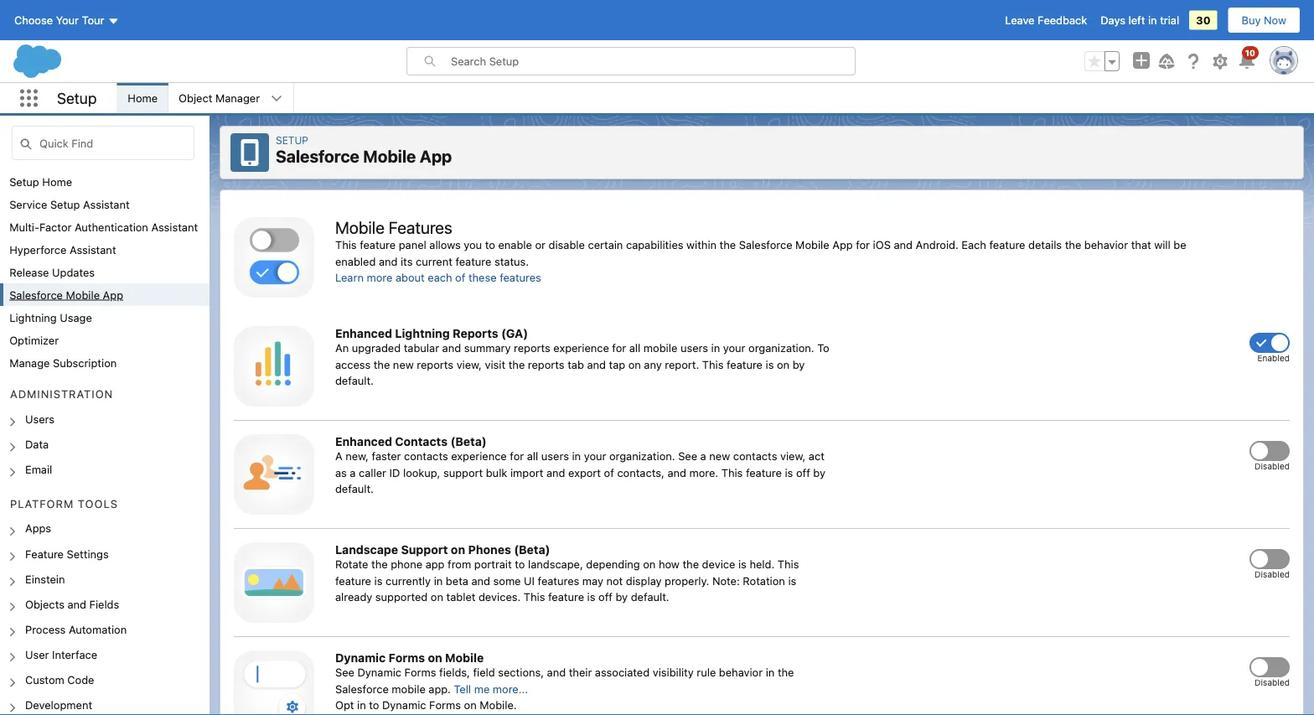 Task type: vqa. For each thing, say whether or not it's contained in the screenshot.
bottommost Social
no



Task type: describe. For each thing, give the bounding box(es) containing it.
mobile inside see dynamic forms fields, field sections, and their associated visibility rule behavior in the salesforce mobile app.
[[392, 683, 426, 695]]

data
[[25, 438, 49, 451]]

is inside enhanced contacts (beta) a new, faster contacts experience for all users in your organization. see a new contacts view, act as a caller id lookup, support bulk import and export of contacts, and more. this feature is off by default.
[[785, 466, 794, 479]]

how
[[659, 558, 680, 571]]

display
[[626, 574, 662, 587]]

this inside enhanced contacts (beta) a new, faster contacts experience for all users in your organization. see a new contacts view, act as a caller id lookup, support bulk import and export of contacts, and more. this feature is off by default.
[[722, 466, 743, 479]]

einstein
[[25, 573, 65, 585]]

contacts
[[395, 434, 448, 448]]

choose your tour button
[[13, 7, 120, 34]]

objects and fields link
[[25, 598, 119, 613]]

release
[[9, 266, 49, 278]]

in inside tell me more... opt in to dynamic forms on mobile.
[[357, 699, 366, 711]]

platform
[[10, 497, 74, 510]]

new inside enhanced contacts (beta) a new, faster contacts experience for all users in your organization. see a new contacts view, act as a caller id lookup, support bulk import and export of contacts, and more. this feature is off by default.
[[710, 450, 730, 462]]

supported
[[376, 591, 428, 603]]

more
[[367, 271, 393, 284]]

app inside setup salesforce mobile app
[[420, 146, 452, 166]]

this inside enhanced lightning reports (ga) an upgraded tabular and summary reports experience for all mobile users in your organization. to access the new reports view, visit the reports tab and tap on any report. this feature is on by default.
[[702, 358, 724, 371]]

may
[[583, 574, 604, 587]]

your inside enhanced contacts (beta) a new, faster contacts experience for all users in your organization. see a new contacts view, act as a caller id lookup, support bulk import and export of contacts, and more. this feature is off by default.
[[584, 450, 607, 462]]

summary
[[464, 342, 511, 354]]

custom
[[25, 673, 64, 686]]

10
[[1246, 48, 1256, 57]]

support
[[401, 542, 448, 556]]

tell
[[454, 683, 471, 695]]

of inside enhanced contacts (beta) a new, faster contacts experience for all users in your organization. see a new contacts view, act as a caller id lookup, support bulk import and export of contacts, and more. this feature is off by default.
[[604, 466, 614, 479]]

behavior inside mobile features this feature panel allows you to enable or disable certain capabilities within the salesforce mobile app for ios and android. each feature details the behavior that will be enabled and its current feature status. learn more about each of these features
[[1085, 239, 1129, 251]]

all inside enhanced lightning reports (ga) an upgraded tabular and summary reports experience for all mobile users in your organization. to access the new reports view, visit the reports tab and tap on any report. this feature is on by default.
[[630, 342, 641, 354]]

features inside mobile features this feature panel allows you to enable or disable certain capabilities within the salesforce mobile app for ios and android. each feature details the behavior that will be enabled and its current feature status. learn more about each of these features
[[500, 271, 542, 284]]

current
[[416, 255, 453, 267]]

this inside mobile features this feature panel allows you to enable or disable certain capabilities within the salesforce mobile app for ios and android. each feature details the behavior that will be enabled and its current feature status. learn more about each of these features
[[335, 239, 357, 251]]

on inside tell me more... opt in to dynamic forms on mobile.
[[464, 699, 477, 711]]

any
[[644, 358, 662, 371]]

bulk
[[486, 466, 508, 479]]

panel
[[399, 239, 427, 251]]

features
[[389, 217, 453, 237]]

default. inside the "landscape support on phones (beta) rotate the phone app from portrait to landscape, depending on how the device is held. this feature is currently in beta and some ui features may not display properly. note: rotation is already supported on tablet devices. this feature is off by default."
[[631, 591, 670, 603]]

the inside see dynamic forms fields, field sections, and their associated visibility rule behavior in the salesforce mobile app.
[[778, 666, 794, 679]]

to inside mobile features this feature panel allows you to enable or disable certain capabilities within the salesforce mobile app for ios and android. each feature details the behavior that will be enabled and its current feature status. learn more about each of these features
[[485, 239, 495, 251]]

visit
[[485, 358, 506, 371]]

this down ui
[[524, 591, 545, 603]]

user
[[25, 648, 49, 661]]

an
[[335, 342, 349, 354]]

optimizer
[[9, 334, 59, 346]]

by inside the "landscape support on phones (beta) rotate the phone app from portrait to landscape, depending on how the device is held. this feature is currently in beta and some ui features may not display properly. note: rotation is already supported on tablet devices. this feature is off by default."
[[616, 591, 628, 603]]

tablet
[[447, 591, 476, 603]]

allows
[[430, 239, 461, 251]]

to
[[818, 342, 830, 354]]

is inside enhanced lightning reports (ga) an upgraded tabular and summary reports experience for all mobile users in your organization. to access the new reports view, visit the reports tab and tap on any report. this feature is on by default.
[[766, 358, 774, 371]]

days
[[1101, 14, 1126, 26]]

each
[[428, 271, 452, 284]]

2 vertical spatial assistant
[[70, 243, 116, 256]]

salesforce mobile app tree item
[[0, 283, 210, 306]]

currently
[[386, 574, 431, 587]]

tools
[[78, 497, 118, 510]]

lightning inside setup tree tree
[[9, 311, 57, 324]]

salesforce inside setup salesforce mobile app
[[276, 146, 360, 166]]

1 contacts from the left
[[404, 450, 448, 462]]

disabled for on
[[1255, 569, 1290, 579]]

device
[[702, 558, 736, 571]]

tap
[[609, 358, 626, 371]]

beta
[[446, 574, 469, 587]]

note:
[[713, 574, 740, 587]]

10 button
[[1238, 46, 1259, 71]]

feature down the may
[[548, 591, 584, 603]]

and left export
[[547, 466, 566, 479]]

30
[[1197, 14, 1211, 26]]

custom code link
[[25, 673, 94, 689]]

lightning usage
[[9, 311, 92, 324]]

leave feedback
[[1006, 14, 1088, 26]]

left
[[1129, 14, 1146, 26]]

dynamic inside see dynamic forms fields, field sections, and their associated visibility rule behavior in the salesforce mobile app.
[[358, 666, 402, 679]]

opt
[[335, 699, 354, 711]]

portrait
[[474, 558, 512, 571]]

2 contacts from the left
[[733, 450, 778, 462]]

enhanced for enhanced lightning reports (ga)
[[335, 326, 392, 340]]

feature inside enhanced lightning reports (ga) an upgraded tabular and summary reports experience for all mobile users in your organization. to access the new reports view, visit the reports tab and tap on any report. this feature is on by default.
[[727, 358, 763, 371]]

development
[[25, 699, 92, 711]]

Search Setup text field
[[451, 48, 855, 75]]

app inside tree item
[[103, 288, 123, 301]]

process automation link
[[25, 623, 127, 638]]

users inside enhanced lightning reports (ga) an upgraded tabular and summary reports experience for all mobile users in your organization. to access the new reports view, visit the reports tab and tap on any report. this feature is on by default.
[[681, 342, 709, 354]]

object manager link
[[169, 83, 270, 113]]

custom code
[[25, 673, 94, 686]]

a
[[335, 450, 343, 462]]

mobile features this feature panel allows you to enable or disable certain capabilities within the salesforce mobile app for ios and android. each feature details the behavior that will be enabled and its current feature status. learn more about each of these features
[[335, 217, 1187, 284]]

will
[[1155, 239, 1171, 251]]

apps
[[25, 522, 51, 535]]

(beta) inside the "landscape support on phones (beta) rotate the phone app from portrait to landscape, depending on how the device is held. this feature is currently in beta and some ui features may not display properly. note: rotation is already supported on tablet devices. this feature is off by default."
[[514, 542, 550, 556]]

view, inside enhanced contacts (beta) a new, faster contacts experience for all users in your organization. see a new contacts view, act as a caller id lookup, support bulk import and export of contacts, and more. this feature is off by default.
[[781, 450, 806, 462]]

off inside the "landscape support on phones (beta) rotate the phone app from portrait to landscape, depending on how the device is held. this feature is currently in beta and some ui features may not display properly. note: rotation is already supported on tablet devices. this feature is off by default."
[[599, 591, 613, 603]]

me
[[474, 683, 490, 695]]

experience inside enhanced lightning reports (ga) an upgraded tabular and summary reports experience for all mobile users in your organization. to access the new reports view, visit the reports tab and tap on any report. this feature is on by default.
[[554, 342, 609, 354]]

mobile inside tree item
[[66, 288, 100, 301]]

tab
[[568, 358, 584, 371]]

and inside see dynamic forms fields, field sections, and their associated visibility rule behavior in the salesforce mobile app.
[[547, 666, 566, 679]]

ios
[[873, 239, 891, 251]]

mobile up fields,
[[445, 651, 484, 664]]

phone
[[391, 558, 423, 571]]

for inside enhanced lightning reports (ga) an upgraded tabular and summary reports experience for all mobile users in your organization. to access the new reports view, visit the reports tab and tap on any report. this feature is on by default.
[[612, 342, 627, 354]]

users link
[[25, 413, 55, 428]]

choose
[[14, 14, 53, 26]]

service setup assistant link
[[9, 198, 130, 210]]

from
[[448, 558, 471, 571]]

dynamic forms on mobile
[[335, 651, 484, 664]]

setup salesforce mobile app
[[276, 134, 452, 166]]

setup for setup home
[[9, 175, 39, 188]]

the right details
[[1065, 239, 1082, 251]]

0 vertical spatial dynamic
[[335, 651, 386, 664]]

landscape,
[[528, 558, 583, 571]]

3 disabled from the top
[[1255, 677, 1290, 687]]

experience inside enhanced contacts (beta) a new, faster contacts experience for all users in your organization. see a new contacts view, act as a caller id lookup, support bulk import and export of contacts, and more. this feature is off by default.
[[451, 450, 507, 462]]

the up properly.
[[683, 558, 699, 571]]

learn
[[335, 271, 364, 284]]

settings
[[67, 547, 109, 560]]

now
[[1264, 14, 1287, 26]]

reports down (ga) at top left
[[514, 342, 551, 354]]

setup tree tree
[[0, 170, 210, 715]]

by inside enhanced contacts (beta) a new, faster contacts experience for all users in your organization. see a new contacts view, act as a caller id lookup, support bulk import and export of contacts, and more. this feature is off by default.
[[814, 466, 826, 479]]

mobile.
[[480, 699, 517, 711]]

tell me more... opt in to dynamic forms on mobile.
[[335, 683, 528, 711]]

behavior inside see dynamic forms fields, field sections, and their associated visibility rule behavior in the salesforce mobile app.
[[719, 666, 763, 679]]

off inside enhanced contacts (beta) a new, faster contacts experience for all users in your organization. see a new contacts view, act as a caller id lookup, support bulk import and export of contacts, and more. this feature is off by default.
[[797, 466, 811, 479]]

by inside enhanced lightning reports (ga) an upgraded tabular and summary reports experience for all mobile users in your organization. to access the new reports view, visit the reports tab and tap on any report. this feature is on by default.
[[793, 358, 805, 371]]

platform tools
[[10, 497, 118, 510]]

setup home link
[[9, 175, 72, 188]]

service
[[9, 198, 47, 210]]

feature inside enhanced contacts (beta) a new, faster contacts experience for all users in your organization. see a new contacts view, act as a caller id lookup, support bulk import and export of contacts, and more. this feature is off by default.
[[746, 466, 782, 479]]

default. inside enhanced lightning reports (ga) an upgraded tabular and summary reports experience for all mobile users in your organization. to access the new reports view, visit the reports tab and tap on any report. this feature is on by default.
[[335, 374, 374, 387]]

enhanced for enhanced contacts (beta)
[[335, 434, 392, 448]]

see dynamic forms fields, field sections, and their associated visibility rule behavior in the salesforce mobile app.
[[335, 666, 794, 695]]



Task type: locate. For each thing, give the bounding box(es) containing it.
behavior right rule
[[719, 666, 763, 679]]

learn more about each of these features link
[[335, 271, 542, 284]]

multi-factor authentication assistant
[[9, 221, 198, 233]]

leave feedback link
[[1006, 14, 1088, 26]]

mobile left app.
[[392, 683, 426, 695]]

default. down access
[[335, 374, 374, 387]]

1 vertical spatial view,
[[781, 450, 806, 462]]

0 vertical spatial home
[[128, 92, 158, 104]]

fields
[[89, 598, 119, 610]]

setup for setup salesforce mobile app
[[276, 134, 308, 146]]

in inside enhanced lightning reports (ga) an upgraded tabular and summary reports experience for all mobile users in your organization. to access the new reports view, visit the reports tab and tap on any report. this feature is on by default.
[[712, 342, 720, 354]]

users
[[681, 342, 709, 354], [542, 450, 569, 462]]

landscape
[[335, 542, 398, 556]]

your inside enhanced lightning reports (ga) an upgraded tabular and summary reports experience for all mobile users in your organization. to access the new reports view, visit the reports tab and tap on any report. this feature is on by default.
[[723, 342, 746, 354]]

mobile
[[363, 146, 416, 166], [335, 217, 385, 237], [796, 239, 830, 251], [66, 288, 100, 301], [445, 651, 484, 664]]

more.
[[690, 466, 719, 479]]

app inside mobile features this feature panel allows you to enable or disable certain capabilities within the salesforce mobile app for ios and android. each feature details the behavior that will be enabled and its current feature status. learn more about each of these features
[[833, 239, 853, 251]]

to up ui
[[515, 558, 525, 571]]

and left their
[[547, 666, 566, 679]]

1 vertical spatial mobile
[[392, 683, 426, 695]]

0 vertical spatial of
[[455, 271, 466, 284]]

salesforce mobile app link
[[9, 288, 123, 301]]

2 enhanced from the top
[[335, 434, 392, 448]]

and up more
[[379, 255, 398, 267]]

1 vertical spatial a
[[350, 466, 356, 479]]

to inside the "landscape support on phones (beta) rotate the phone app from portrait to landscape, depending on how the device is held. this feature is currently in beta and some ui features may not display properly. note: rotation is already supported on tablet devices. this feature is off by default."
[[515, 558, 525, 571]]

0 vertical spatial off
[[797, 466, 811, 479]]

this right the more.
[[722, 466, 743, 479]]

2 vertical spatial by
[[616, 591, 628, 603]]

home left object
[[128, 92, 158, 104]]

choose your tour
[[14, 14, 104, 26]]

authentication
[[75, 221, 148, 233]]

access
[[335, 358, 371, 371]]

the right within
[[720, 239, 736, 251]]

(beta)
[[451, 434, 487, 448], [514, 542, 550, 556]]

ui
[[524, 574, 535, 587]]

and down portrait at the left of page
[[472, 574, 491, 587]]

1 vertical spatial off
[[599, 591, 613, 603]]

tell me more... link
[[454, 683, 528, 695]]

assistant right authentication
[[151, 221, 198, 233]]

0 vertical spatial assistant
[[83, 198, 130, 210]]

details
[[1029, 239, 1062, 251]]

organization. up contacts,
[[610, 450, 675, 462]]

enhanced inside enhanced contacts (beta) a new, faster contacts experience for all users in your organization. see a new contacts view, act as a caller id lookup, support bulk import and export of contacts, and more. this feature is off by default.
[[335, 434, 392, 448]]

for up import at left bottom
[[510, 450, 524, 462]]

this
[[335, 239, 357, 251], [702, 358, 724, 371], [722, 466, 743, 479], [778, 558, 799, 571], [524, 591, 545, 603]]

1 vertical spatial to
[[515, 558, 525, 571]]

0 vertical spatial forms
[[389, 651, 425, 664]]

users up import at left bottom
[[542, 450, 569, 462]]

setup inside setup salesforce mobile app
[[276, 134, 308, 146]]

0 horizontal spatial experience
[[451, 450, 507, 462]]

disabled for (beta)
[[1255, 461, 1290, 471]]

1 vertical spatial organization.
[[610, 450, 675, 462]]

usage
[[60, 311, 92, 324]]

1 horizontal spatial app
[[420, 146, 452, 166]]

assistant
[[83, 198, 130, 210], [151, 221, 198, 233], [70, 243, 116, 256]]

1 horizontal spatial off
[[797, 466, 811, 479]]

for inside enhanced contacts (beta) a new, faster contacts experience for all users in your organization. see a new contacts view, act as a caller id lookup, support bulk import and export of contacts, and more. this feature is off by default.
[[510, 450, 524, 462]]

1 vertical spatial by
[[814, 466, 826, 479]]

new inside enhanced lightning reports (ga) an upgraded tabular and summary reports experience for all mobile users in your organization. to access the new reports view, visit the reports tab and tap on any report. this feature is on by default.
[[393, 358, 414, 371]]

view, left act
[[781, 450, 806, 462]]

0 vertical spatial experience
[[554, 342, 609, 354]]

view, inside enhanced lightning reports (ga) an upgraded tabular and summary reports experience for all mobile users in your organization. to access the new reports view, visit the reports tab and tap on any report. this feature is on by default.
[[457, 358, 482, 371]]

app
[[426, 558, 445, 571]]

0 horizontal spatial a
[[350, 466, 356, 479]]

by
[[793, 358, 805, 371], [814, 466, 826, 479], [616, 591, 628, 603]]

2 horizontal spatial for
[[856, 239, 870, 251]]

0 horizontal spatial lightning
[[9, 311, 57, 324]]

on
[[629, 358, 641, 371], [777, 358, 790, 371], [451, 542, 465, 556], [643, 558, 656, 571], [431, 591, 444, 603], [428, 651, 442, 664], [464, 699, 477, 711]]

feature right each on the top right of the page
[[990, 239, 1026, 251]]

organization. inside enhanced contacts (beta) a new, faster contacts experience for all users in your organization. see a new contacts view, act as a caller id lookup, support bulk import and export of contacts, and more. this feature is off by default.
[[610, 450, 675, 462]]

for up tap
[[612, 342, 627, 354]]

1 vertical spatial see
[[335, 666, 355, 679]]

leave
[[1006, 14, 1035, 26]]

the down the landscape
[[371, 558, 388, 571]]

2 horizontal spatial to
[[515, 558, 525, 571]]

hyperforce assistant link
[[9, 243, 116, 256]]

hyperforce assistant
[[9, 243, 116, 256]]

that
[[1132, 239, 1152, 251]]

mobile inside setup salesforce mobile app
[[363, 146, 416, 166]]

phones
[[468, 542, 511, 556]]

fields,
[[439, 666, 470, 679]]

apps link
[[25, 522, 51, 537]]

1 vertical spatial home
[[42, 175, 72, 188]]

feature right report.
[[727, 358, 763, 371]]

salesforce inside tree item
[[9, 288, 63, 301]]

1 horizontal spatial experience
[[554, 342, 609, 354]]

0 horizontal spatial off
[[599, 591, 613, 603]]

see inside enhanced contacts (beta) a new, faster contacts experience for all users in your organization. see a new contacts view, act as a caller id lookup, support bulk import and export of contacts, and more. this feature is off by default.
[[678, 450, 698, 462]]

contacts down contacts
[[404, 450, 448, 462]]

1 vertical spatial (beta)
[[514, 542, 550, 556]]

1 vertical spatial experience
[[451, 450, 507, 462]]

0 vertical spatial by
[[793, 358, 805, 371]]

1 vertical spatial your
[[584, 450, 607, 462]]

1 vertical spatial assistant
[[151, 221, 198, 233]]

(beta) inside enhanced contacts (beta) a new, faster contacts experience for all users in your organization. see a new contacts view, act as a caller id lookup, support bulk import and export of contacts, and more. this feature is off by default.
[[451, 434, 487, 448]]

manage subscription link
[[9, 356, 117, 369]]

hyperforce
[[9, 243, 67, 256]]

0 vertical spatial organization.
[[749, 342, 815, 354]]

Quick Find search field
[[12, 126, 195, 160]]

in inside enhanced contacts (beta) a new, faster contacts experience for all users in your organization. see a new contacts view, act as a caller id lookup, support bulk import and export of contacts, and more. this feature is off by default.
[[572, 450, 581, 462]]

features inside the "landscape support on phones (beta) rotate the phone app from portrait to landscape, depending on how the device is held. this feature is currently in beta and some ui features may not display properly. note: rotation is already supported on tablet devices. this feature is off by default."
[[538, 574, 580, 587]]

and inside the "landscape support on phones (beta) rotate the phone app from portrait to landscape, depending on how the device is held. this feature is currently in beta and some ui features may not display properly. note: rotation is already supported on tablet devices. this feature is off by default."
[[472, 574, 491, 587]]

administration
[[10, 388, 113, 400]]

process automation
[[25, 623, 127, 636]]

0 horizontal spatial your
[[584, 450, 607, 462]]

salesforce down release
[[9, 288, 63, 301]]

contacts,
[[617, 466, 665, 479]]

the right 'visit'
[[509, 358, 525, 371]]

2 disabled from the top
[[1255, 569, 1290, 579]]

field
[[473, 666, 495, 679]]

1 vertical spatial forms
[[405, 666, 436, 679]]

0 vertical spatial default.
[[335, 374, 374, 387]]

export
[[569, 466, 601, 479]]

mobile up usage
[[66, 288, 100, 301]]

experience
[[554, 342, 609, 354], [451, 450, 507, 462]]

1 horizontal spatial contacts
[[733, 450, 778, 462]]

1 vertical spatial lightning
[[395, 326, 450, 340]]

of right export
[[604, 466, 614, 479]]

optimizer link
[[9, 334, 59, 346]]

feature right the more.
[[746, 466, 782, 479]]

and left tap
[[587, 358, 606, 371]]

and right ios
[[894, 239, 913, 251]]

0 vertical spatial app
[[420, 146, 452, 166]]

forms inside see dynamic forms fields, field sections, and their associated visibility rule behavior in the salesforce mobile app.
[[405, 666, 436, 679]]

reports
[[453, 326, 499, 340]]

1 vertical spatial new
[[710, 450, 730, 462]]

home up service setup assistant link
[[42, 175, 72, 188]]

forms inside tell me more... opt in to dynamic forms on mobile.
[[429, 699, 461, 711]]

for inside mobile features this feature panel allows you to enable or disable certain capabilities within the salesforce mobile app for ios and android. each feature details the behavior that will be enabled and its current feature status. learn more about each of these features
[[856, 239, 870, 251]]

to right you
[[485, 239, 495, 251]]

mobile up features on the left top
[[363, 146, 416, 166]]

0 horizontal spatial users
[[542, 450, 569, 462]]

salesforce right within
[[739, 239, 793, 251]]

(beta) up support
[[451, 434, 487, 448]]

buy
[[1242, 14, 1261, 26]]

enabled
[[1258, 353, 1290, 363]]

users up report.
[[681, 342, 709, 354]]

rotation
[[743, 574, 786, 587]]

email link
[[25, 463, 52, 478]]

assistant down multi-factor authentication assistant link
[[70, 243, 116, 256]]

2 vertical spatial dynamic
[[382, 699, 426, 711]]

lookup,
[[403, 466, 441, 479]]

see inside see dynamic forms fields, field sections, and their associated visibility rule behavior in the salesforce mobile app.
[[335, 666, 355, 679]]

faster
[[372, 450, 401, 462]]

lightning up optimizer link
[[9, 311, 57, 324]]

users inside enhanced contacts (beta) a new, faster contacts experience for all users in your organization. see a new contacts view, act as a caller id lookup, support bulk import and export of contacts, and more. this feature is off by default.
[[542, 450, 569, 462]]

view, down summary
[[457, 358, 482, 371]]

capabilities
[[626, 239, 684, 251]]

0 vertical spatial disabled
[[1255, 461, 1290, 471]]

id
[[390, 466, 400, 479]]

the right rule
[[778, 666, 794, 679]]

object manager
[[179, 92, 260, 104]]

of inside mobile features this feature panel allows you to enable or disable certain capabilities within the salesforce mobile app for ios and android. each feature details the behavior that will be enabled and its current feature status. learn more about each of these features
[[455, 271, 466, 284]]

0 horizontal spatial for
[[510, 450, 524, 462]]

caller
[[359, 466, 387, 479]]

0 horizontal spatial new
[[393, 358, 414, 371]]

home inside setup tree tree
[[42, 175, 72, 188]]

off
[[797, 466, 811, 479], [599, 591, 613, 603]]

group
[[1085, 51, 1120, 71]]

0 vertical spatial lightning
[[9, 311, 57, 324]]

feature down you
[[456, 255, 492, 267]]

1 horizontal spatial for
[[612, 342, 627, 354]]

all inside enhanced contacts (beta) a new, faster contacts experience for all users in your organization. see a new contacts view, act as a caller id lookup, support bulk import and export of contacts, and more. this feature is off by default.
[[527, 450, 539, 462]]

of right "each"
[[455, 271, 466, 284]]

in inside the "landscape support on phones (beta) rotate the phone app from portrait to landscape, depending on how the device is held. this feature is currently in beta and some ui features may not display properly. note: rotation is already supported on tablet devices. this feature is off by default."
[[434, 574, 443, 587]]

contacts left act
[[733, 450, 778, 462]]

0 vertical spatial a
[[701, 450, 707, 462]]

forms down dynamic forms on mobile
[[405, 666, 436, 679]]

feature up already
[[335, 574, 371, 587]]

each
[[962, 239, 987, 251]]

disable
[[549, 239, 585, 251]]

2 vertical spatial default.
[[631, 591, 670, 603]]

1 vertical spatial features
[[538, 574, 580, 587]]

0 vertical spatial to
[[485, 239, 495, 251]]

0 vertical spatial your
[[723, 342, 746, 354]]

2 vertical spatial app
[[103, 288, 123, 301]]

setup for setup
[[57, 89, 97, 107]]

default. down as
[[335, 483, 374, 495]]

0 vertical spatial users
[[681, 342, 709, 354]]

lightning inside enhanced lightning reports (ga) an upgraded tabular and summary reports experience for all mobile users in your organization. to access the new reports view, visit the reports tab and tap on any report. this feature is on by default.
[[395, 326, 450, 340]]

0 horizontal spatial see
[[335, 666, 355, 679]]

this right held.
[[778, 558, 799, 571]]

to inside tell me more... opt in to dynamic forms on mobile.
[[369, 699, 379, 711]]

2 vertical spatial to
[[369, 699, 379, 711]]

1 horizontal spatial your
[[723, 342, 746, 354]]

1 horizontal spatial behavior
[[1085, 239, 1129, 251]]

0 horizontal spatial all
[[527, 450, 539, 462]]

2 vertical spatial for
[[510, 450, 524, 462]]

features down status.
[[500, 271, 542, 284]]

new up the more.
[[710, 450, 730, 462]]

features down landscape,
[[538, 574, 580, 587]]

held.
[[750, 558, 775, 571]]

assistant up multi-factor authentication assistant link
[[83, 198, 130, 210]]

0 horizontal spatial contacts
[[404, 450, 448, 462]]

process
[[25, 623, 66, 636]]

and left the more.
[[668, 466, 687, 479]]

mobile
[[644, 342, 678, 354], [392, 683, 426, 695]]

1 vertical spatial behavior
[[719, 666, 763, 679]]

new down tabular
[[393, 358, 414, 371]]

2 horizontal spatial by
[[814, 466, 826, 479]]

(beta) up landscape,
[[514, 542, 550, 556]]

manager
[[216, 92, 260, 104]]

see up opt
[[335, 666, 355, 679]]

0 horizontal spatial mobile
[[392, 683, 426, 695]]

dynamic
[[335, 651, 386, 664], [358, 666, 402, 679], [382, 699, 426, 711]]

landscape support on phones (beta) rotate the phone app from portrait to landscape, depending on how the device is held. this feature is currently in beta and some ui features may not display properly. note: rotation is already supported on tablet devices. this feature is off by default.
[[335, 542, 799, 603]]

lightning up tabular
[[395, 326, 450, 340]]

this up enabled
[[335, 239, 357, 251]]

1 vertical spatial dynamic
[[358, 666, 402, 679]]

feature up enabled
[[360, 239, 396, 251]]

feedback
[[1038, 14, 1088, 26]]

1 vertical spatial of
[[604, 466, 614, 479]]

1 horizontal spatial organization.
[[749, 342, 815, 354]]

1 horizontal spatial all
[[630, 342, 641, 354]]

organization. left to
[[749, 342, 815, 354]]

reports down tabular
[[417, 358, 454, 371]]

status.
[[495, 255, 529, 267]]

release updates
[[9, 266, 95, 278]]

off down not
[[599, 591, 613, 603]]

2 vertical spatial disabled
[[1255, 677, 1290, 687]]

users
[[25, 413, 55, 425]]

a up the more.
[[701, 450, 707, 462]]

0 vertical spatial view,
[[457, 358, 482, 371]]

0 horizontal spatial to
[[369, 699, 379, 711]]

salesforce inside see dynamic forms fields, field sections, and their associated visibility rule behavior in the salesforce mobile app.
[[335, 683, 389, 695]]

1 vertical spatial default.
[[335, 483, 374, 495]]

off down act
[[797, 466, 811, 479]]

organization. inside enhanced lightning reports (ga) an upgraded tabular and summary reports experience for all mobile users in your organization. to access the new reports view, visit the reports tab and tap on any report. this feature is on by default.
[[749, 342, 815, 354]]

experience up the tab
[[554, 342, 609, 354]]

0 horizontal spatial organization.
[[610, 450, 675, 462]]

setup link
[[276, 134, 308, 146]]

mobile left ios
[[796, 239, 830, 251]]

manage
[[9, 356, 50, 369]]

release updates link
[[9, 266, 95, 278]]

0 horizontal spatial home
[[42, 175, 72, 188]]

to right opt
[[369, 699, 379, 711]]

and up process automation
[[67, 598, 86, 610]]

1 horizontal spatial (beta)
[[514, 542, 550, 556]]

and
[[894, 239, 913, 251], [379, 255, 398, 267], [442, 342, 461, 354], [587, 358, 606, 371], [547, 466, 566, 479], [668, 466, 687, 479], [472, 574, 491, 587], [67, 598, 86, 610], [547, 666, 566, 679]]

forms up tell me more... opt in to dynamic forms on mobile.
[[389, 651, 425, 664]]

2 vertical spatial forms
[[429, 699, 461, 711]]

see up the more.
[[678, 450, 698, 462]]

objects and fields
[[25, 598, 119, 610]]

behavior left that
[[1085, 239, 1129, 251]]

this right report.
[[702, 358, 724, 371]]

for
[[856, 239, 870, 251], [612, 342, 627, 354], [510, 450, 524, 462]]

1 horizontal spatial lightning
[[395, 326, 450, 340]]

1 vertical spatial for
[[612, 342, 627, 354]]

for left ios
[[856, 239, 870, 251]]

and inside setup tree tree
[[67, 598, 86, 610]]

1 vertical spatial all
[[527, 450, 539, 462]]

default. down display
[[631, 591, 670, 603]]

new
[[393, 358, 414, 371], [710, 450, 730, 462]]

0 horizontal spatial of
[[455, 271, 466, 284]]

1 horizontal spatial users
[[681, 342, 709, 354]]

mobile up enabled
[[335, 217, 385, 237]]

user interface link
[[25, 648, 97, 663]]

rule
[[697, 666, 716, 679]]

0 vertical spatial behavior
[[1085, 239, 1129, 251]]

depending
[[586, 558, 640, 571]]

0 vertical spatial for
[[856, 239, 870, 251]]

2 horizontal spatial app
[[833, 239, 853, 251]]

0 horizontal spatial behavior
[[719, 666, 763, 679]]

0 vertical spatial (beta)
[[451, 434, 487, 448]]

mobile up any in the bottom of the page
[[644, 342, 678, 354]]

trial
[[1161, 14, 1180, 26]]

1 horizontal spatial home
[[128, 92, 158, 104]]

1 horizontal spatial new
[[710, 450, 730, 462]]

1 vertical spatial disabled
[[1255, 569, 1290, 579]]

and down reports
[[442, 342, 461, 354]]

0 horizontal spatial view,
[[457, 358, 482, 371]]

experience up support
[[451, 450, 507, 462]]

multi-factor authentication assistant link
[[9, 221, 198, 233]]

dynamic inside tell me more... opt in to dynamic forms on mobile.
[[382, 699, 426, 711]]

1 vertical spatial app
[[833, 239, 853, 251]]

lightning
[[9, 311, 57, 324], [395, 326, 450, 340]]

object
[[179, 92, 213, 104]]

salesforce down setup link at top
[[276, 146, 360, 166]]

default. inside enhanced contacts (beta) a new, faster contacts experience for all users in your organization. see a new contacts view, act as a caller id lookup, support bulk import and export of contacts, and more. this feature is off by default.
[[335, 483, 374, 495]]

0 vertical spatial new
[[393, 358, 414, 371]]

1 horizontal spatial to
[[485, 239, 495, 251]]

in inside see dynamic forms fields, field sections, and their associated visibility rule behavior in the salesforce mobile app.
[[766, 666, 775, 679]]

1 horizontal spatial by
[[793, 358, 805, 371]]

to
[[485, 239, 495, 251], [515, 558, 525, 571], [369, 699, 379, 711]]

1 enhanced from the top
[[335, 326, 392, 340]]

enhanced lightning reports (ga) an upgraded tabular and summary reports experience for all mobile users in your organization. to access the new reports view, visit the reports tab and tap on any report. this feature is on by default.
[[335, 326, 830, 387]]

(ga)
[[501, 326, 528, 340]]

enhanced up upgraded
[[335, 326, 392, 340]]

salesforce up opt
[[335, 683, 389, 695]]

1 horizontal spatial view,
[[781, 450, 806, 462]]

enhanced up new,
[[335, 434, 392, 448]]

0 horizontal spatial app
[[103, 288, 123, 301]]

report.
[[665, 358, 700, 371]]

1 horizontal spatial a
[[701, 450, 707, 462]]

forms down app.
[[429, 699, 461, 711]]

1 horizontal spatial mobile
[[644, 342, 678, 354]]

a right as
[[350, 466, 356, 479]]

the down upgraded
[[374, 358, 390, 371]]

1 disabled from the top
[[1255, 461, 1290, 471]]

enhanced inside enhanced lightning reports (ga) an upgraded tabular and summary reports experience for all mobile users in your organization. to access the new reports view, visit the reports tab and tap on any report. this feature is on by default.
[[335, 326, 392, 340]]

0 horizontal spatial (beta)
[[451, 434, 487, 448]]

mobile inside enhanced lightning reports (ga) an upgraded tabular and summary reports experience for all mobile users in your organization. to access the new reports view, visit the reports tab and tap on any report. this feature is on by default.
[[644, 342, 678, 354]]

reports left the tab
[[528, 358, 565, 371]]

development link
[[25, 699, 92, 714]]

salesforce inside mobile features this feature panel allows you to enable or disable certain capabilities within the salesforce mobile app for ios and android. each feature details the behavior that will be enabled and its current feature status. learn more about each of these features
[[739, 239, 793, 251]]

1 horizontal spatial see
[[678, 450, 698, 462]]



